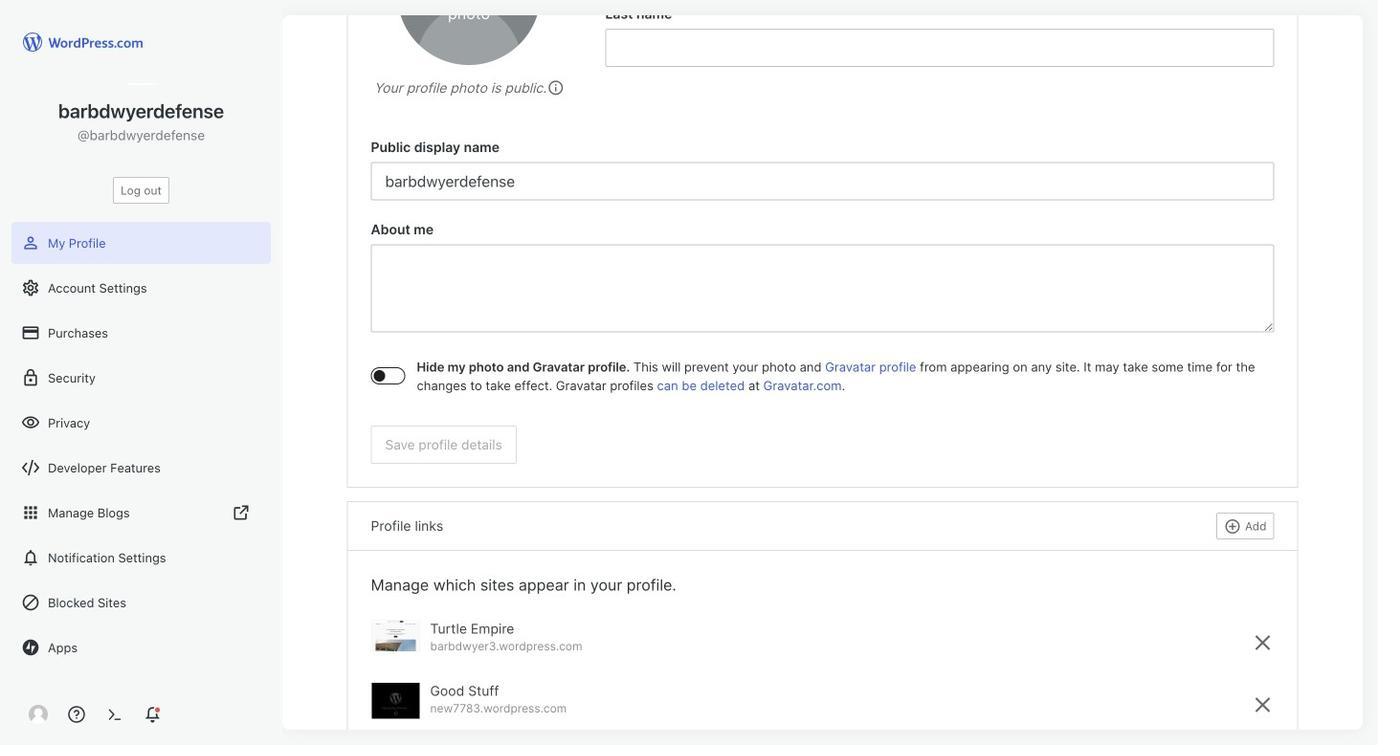 Task type: vqa. For each thing, say whether or not it's contained in the screenshot.
the apps icon
yes



Task type: describe. For each thing, give the bounding box(es) containing it.
barbdwyerdefense image
[[29, 705, 48, 725]]

settings image
[[21, 279, 40, 298]]

more information image
[[547, 79, 564, 96]]

visibility image
[[21, 414, 40, 433]]

notifications image
[[21, 548, 40, 568]]

0 vertical spatial group
[[605, 4, 1275, 67]]

lock image
[[21, 369, 40, 388]]



Task type: locate. For each thing, give the bounding box(es) containing it.
apps image
[[21, 504, 40, 523]]

None text field
[[605, 29, 1275, 67], [371, 245, 1275, 333], [605, 29, 1275, 67], [371, 245, 1275, 333]]

person image
[[21, 234, 40, 253]]

credit_card image
[[21, 324, 40, 343]]

group
[[605, 4, 1275, 67], [371, 137, 1275, 201], [371, 220, 1275, 339]]

block image
[[21, 593, 40, 613]]

1 vertical spatial group
[[371, 137, 1275, 201]]

None text field
[[371, 162, 1275, 201]]

2 vertical spatial group
[[371, 220, 1275, 339]]



